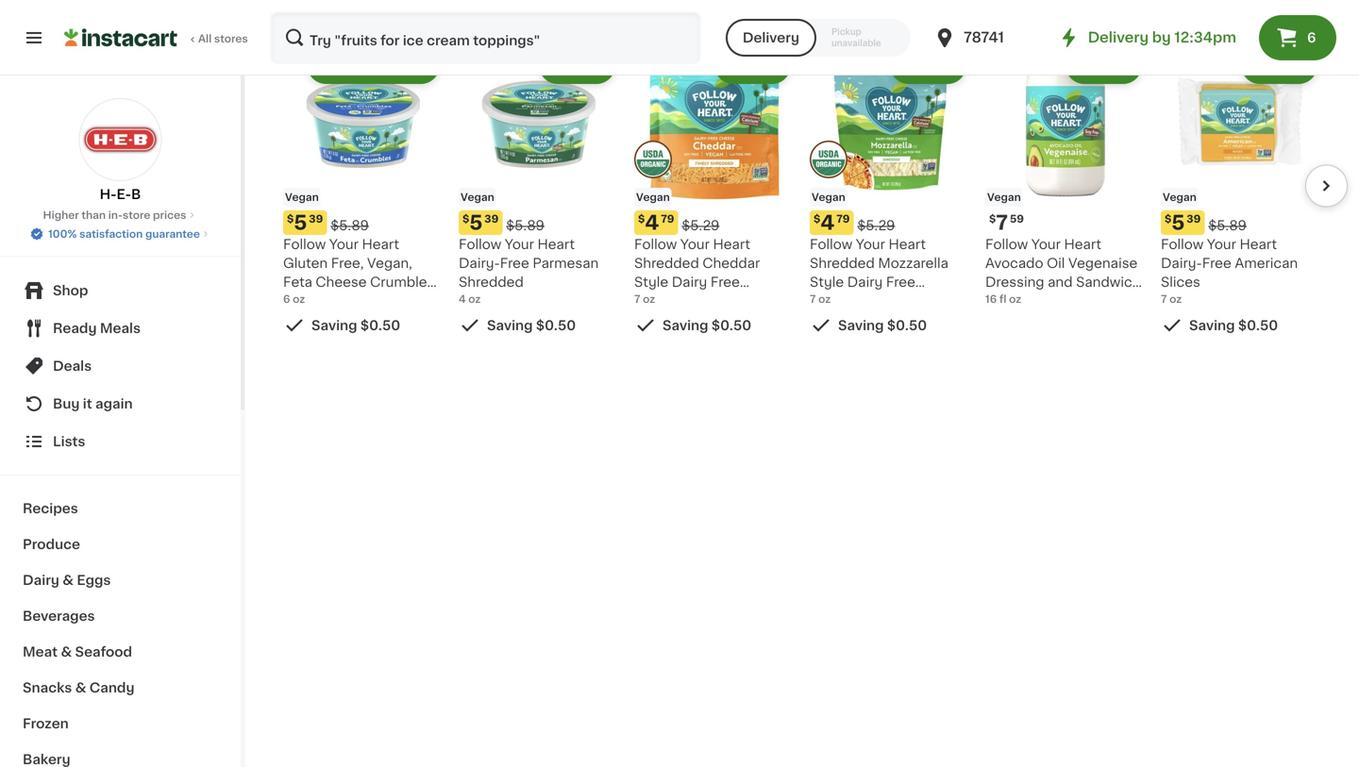 Task type: vqa. For each thing, say whether or not it's contained in the screenshot.
the 'Follow' within Follow Your Heart Gluten Free, Vegan, Feta Cheese Crumbles Dairy Free Cheese
yes



Task type: locate. For each thing, give the bounding box(es) containing it.
0 horizontal spatial gluten
[[283, 257, 328, 270]]

1 $4.79 original price: $5.29 element from the left
[[635, 211, 795, 235]]

$ for 5
[[287, 214, 294, 224]]

1 horizontal spatial gluten
[[741, 295, 786, 308]]

1 vertical spatial vegan,
[[693, 295, 738, 308]]

0 horizontal spatial delivery
[[743, 31, 800, 44]]

3 heart from the left
[[713, 238, 751, 251]]

1 $ from the left
[[287, 214, 294, 224]]

delivery inside delivery button
[[743, 31, 800, 44]]

2 $5.29 from the left
[[858, 219, 896, 232]]

3 product group from the left
[[635, 42, 795, 345]]

2 horizontal spatial 5
[[1172, 213, 1185, 233]]

3 add button from the left
[[1244, 48, 1316, 82]]

3 $5.89 from the left
[[1209, 219, 1248, 232]]

4 follow from the left
[[810, 238, 853, 251]]

4 heart from the left
[[889, 238, 926, 251]]

1 heart from the left
[[362, 238, 400, 251]]

1 $5.89 from the left
[[331, 219, 369, 232]]

0 horizontal spatial item badge image
[[635, 141, 672, 179]]

5 inside the $ 5 39 $5.89 follow your heart dairy-free parmesan shredded 4 oz
[[470, 213, 483, 233]]

$ 5 39 $5.89 follow your heart dairy-free american slices 7 oz
[[1162, 213, 1299, 304]]

follow
[[283, 238, 326, 251], [459, 238, 502, 251], [635, 238, 677, 251], [810, 238, 853, 251], [986, 238, 1029, 251], [1162, 238, 1204, 251]]

dairy- inside $ 5 39 $5.89 follow your heart dairy-free american slices 7 oz
[[1162, 257, 1203, 270]]

dairy
[[672, 276, 708, 289], [848, 276, 883, 289], [283, 295, 319, 308], [1040, 295, 1076, 308], [23, 574, 59, 587]]

2 horizontal spatial 4
[[821, 213, 835, 233]]

vegan, up crumbles
[[367, 257, 413, 270]]

3 add from the left
[[752, 58, 780, 72]]

feta
[[283, 276, 312, 289]]

$ inside the $ 4 79 $5.29 follow your heart shredded cheddar style dairy free cheese, vegan, gluten free
[[638, 214, 645, 224]]

2 style from the left
[[810, 276, 844, 289]]

$5.39 original price: $5.89 element
[[283, 211, 444, 235], [459, 211, 620, 235], [1162, 211, 1322, 235]]

1 vertical spatial 6
[[283, 294, 290, 304]]

1 add from the left
[[349, 58, 377, 72]]

5 follow from the left
[[986, 238, 1029, 251]]

snacks & candy link
[[11, 671, 229, 706]]

6 button
[[1260, 15, 1337, 60]]

beverages link
[[11, 599, 229, 635]]

1 39 from the left
[[309, 214, 323, 224]]

add to cart
[[349, 58, 425, 72]]

0 horizontal spatial 4
[[459, 294, 466, 304]]

fl
[[1000, 294, 1007, 304]]

1 horizontal spatial vegan,
[[693, 295, 738, 308]]

2 item badge image from the left
[[810, 141, 848, 179]]

delivery for delivery by 12:34pm
[[1089, 31, 1149, 44]]

heart up mozzarella
[[889, 238, 926, 251]]

cheese, inside the $ 4 79 $5.29 follow your heart shredded cheddar style dairy free cheese, vegan, gluten free
[[635, 295, 689, 308]]

$ inside the $ 7 59
[[990, 214, 997, 224]]

5 your from the left
[[1032, 238, 1061, 251]]

2 vertical spatial &
[[75, 682, 86, 695]]

$5.89 up american
[[1209, 219, 1248, 232]]

dairy down feta
[[283, 295, 319, 308]]

$4.79 original price: $5.29 element
[[635, 211, 795, 235], [810, 211, 971, 235]]

heart up cheddar
[[713, 238, 751, 251]]

3 $ from the left
[[638, 214, 645, 224]]

0 horizontal spatial style
[[635, 276, 669, 289]]

shredded
[[635, 257, 700, 270], [810, 257, 875, 270], [459, 276, 524, 289]]

dressing
[[986, 276, 1045, 289]]

produce link
[[11, 527, 229, 563]]

39 inside the $ 5 39 $5.89 follow your heart dairy-free parmesan shredded 4 oz
[[485, 214, 499, 224]]

dairy- inside the $ 5 39 $5.89 follow your heart dairy-free parmesan shredded 4 oz
[[459, 257, 500, 270]]

snacks
[[23, 682, 72, 695]]

$ 4 79
[[814, 213, 850, 233]]

0 horizontal spatial vegan,
[[367, 257, 413, 270]]

heart up american
[[1240, 238, 1278, 251]]

4 for 4
[[821, 213, 835, 233]]

2 follow from the left
[[459, 238, 502, 251]]

0 horizontal spatial free,
[[331, 257, 364, 270]]

dairy- for shredded
[[459, 257, 500, 270]]

2 horizontal spatial $5.89
[[1209, 219, 1248, 232]]

& left 'eggs'
[[63, 574, 74, 587]]

1 horizontal spatial 4
[[645, 213, 659, 233]]

1 79 from the left
[[661, 214, 675, 224]]

79
[[661, 214, 675, 224], [837, 214, 850, 224]]

1 vertical spatial &
[[61, 646, 72, 659]]

1 dairy- from the left
[[459, 257, 500, 270]]

free
[[500, 257, 530, 270], [1203, 257, 1232, 270], [711, 276, 740, 289], [887, 276, 916, 289], [322, 295, 351, 308], [635, 313, 664, 327], [986, 313, 1015, 327]]

$5.39 original price: $5.89 element up follow your heart gluten free, vegan, feta cheese crumbles dairy free cheese
[[283, 211, 444, 235]]

vegan,
[[367, 257, 413, 270], [693, 295, 738, 308]]

dairy- for slices
[[1162, 257, 1203, 270]]

add for follow your heart dairy-free american slices
[[1279, 58, 1307, 72]]

your inside follow your heart shredded mozzarella style dairy free cheese, gluten free, vegan
[[856, 238, 886, 251]]

your inside follow your heart gluten free, vegan, feta cheese crumbles dairy free cheese
[[329, 238, 359, 251]]

store
[[123, 210, 151, 221]]

oz inside $ 5 39 $5.89 follow your heart dairy-free american slices 7 oz
[[1170, 294, 1183, 304]]

1 horizontal spatial 7 oz
[[810, 294, 831, 304]]

0 horizontal spatial $5.29
[[682, 219, 720, 232]]

39 inside $ 5 39
[[309, 214, 323, 224]]

1 horizontal spatial 6
[[1308, 31, 1317, 44]]

1 horizontal spatial cheese,
[[810, 295, 865, 308]]

2 horizontal spatial free,
[[1079, 295, 1112, 308]]

style
[[635, 276, 669, 289], [810, 276, 844, 289]]

oz
[[293, 294, 305, 304], [469, 294, 481, 304], [643, 294, 656, 304], [819, 294, 831, 304], [1010, 294, 1022, 304], [1170, 294, 1183, 304]]

0 horizontal spatial 39
[[309, 214, 323, 224]]

heart
[[362, 238, 400, 251], [538, 238, 575, 251], [713, 238, 751, 251], [889, 238, 926, 251], [1065, 238, 1102, 251], [1240, 238, 1278, 251]]

1 horizontal spatial $4.79 original price: $5.29 element
[[810, 211, 971, 235]]

0 horizontal spatial 5
[[294, 213, 307, 233]]

& for dairy
[[63, 574, 74, 587]]

american
[[1236, 257, 1299, 270]]

instacart logo image
[[64, 26, 178, 49]]

$5.89 inside the $ 5 39 $5.89 follow your heart dairy-free parmesan shredded 4 oz
[[506, 219, 545, 232]]

prices
[[153, 210, 186, 221]]

6 heart from the left
[[1240, 238, 1278, 251]]

higher than in-store prices
[[43, 210, 186, 221]]

heart inside the $ 5 39 $5.89 follow your heart dairy-free parmesan shredded 4 oz
[[538, 238, 575, 251]]

1 horizontal spatial 39
[[485, 214, 499, 224]]

4 inside the $ 4 79 $5.29 follow your heart shredded cheddar style dairy free cheese, vegan, gluten free
[[645, 213, 659, 233]]

$5.89 up parmesan
[[506, 219, 545, 232]]

deals link
[[11, 348, 229, 385]]

0 vertical spatial 6
[[1308, 31, 1317, 44]]

2 your from the left
[[505, 238, 534, 251]]

78741
[[964, 31, 1005, 44]]

$ inside $ 5 39 $5.89 follow your heart dairy-free american slices 7 oz
[[1165, 214, 1172, 224]]

None search field
[[270, 11, 702, 64]]

3 $5.39 original price: $5.89 element from the left
[[1162, 211, 1322, 235]]

$5.29
[[682, 219, 720, 232], [858, 219, 896, 232]]

$5.89 for follow your heart dairy-free american slices
[[1209, 219, 1248, 232]]

2 $4.79 original price: $5.29 element from the left
[[810, 211, 971, 235]]

service type group
[[726, 19, 911, 57]]

2 add button from the left
[[717, 48, 790, 82]]

delivery for delivery
[[743, 31, 800, 44]]

2 dairy- from the left
[[1162, 257, 1203, 270]]

6 your from the left
[[1208, 238, 1237, 251]]

your inside the $ 4 79 $5.29 follow your heart shredded cheddar style dairy free cheese, vegan, gluten free
[[681, 238, 710, 251]]

item carousel region
[[257, 35, 1349, 356]]

$5.39 original price: $5.89 element for follow your heart dairy-free parmesan shredded
[[459, 211, 620, 235]]

follow inside follow your heart gluten free, vegan, feta cheese crumbles dairy free cheese
[[283, 238, 326, 251]]

1 $5.29 from the left
[[682, 219, 720, 232]]

recipes
[[23, 502, 78, 516]]

heart up vegenaise
[[1065, 238, 1102, 251]]

shredded right crumbles
[[459, 276, 524, 289]]

2 horizontal spatial $5.39 original price: $5.89 element
[[1162, 211, 1322, 235]]

$
[[287, 214, 294, 224], [463, 214, 470, 224], [638, 214, 645, 224], [814, 214, 821, 224], [990, 214, 997, 224], [1165, 214, 1172, 224]]

produce
[[23, 538, 80, 552]]

2 product group from the left
[[459, 42, 620, 345]]

1 add button from the left
[[541, 48, 614, 82]]

7 oz
[[635, 294, 656, 304], [810, 294, 831, 304]]

2 oz from the left
[[469, 294, 481, 304]]

6 inside the item carousel region
[[283, 294, 290, 304]]

cheese
[[316, 276, 367, 289], [355, 295, 406, 308]]

79 for 4
[[837, 214, 850, 224]]

3 5 from the left
[[1172, 213, 1185, 233]]

0 horizontal spatial shredded
[[459, 276, 524, 289]]

heart up parmesan
[[538, 238, 575, 251]]

0 horizontal spatial dairy-
[[459, 257, 500, 270]]

add inside button
[[349, 58, 377, 72]]

6 $ from the left
[[1165, 214, 1172, 224]]

dairy down mozzarella
[[848, 276, 883, 289]]

shredded down the $ 4 79
[[810, 257, 875, 270]]

0 horizontal spatial 6
[[283, 294, 290, 304]]

2 horizontal spatial add button
[[1244, 48, 1316, 82]]

1 horizontal spatial free,
[[916, 295, 949, 308]]

2 add from the left
[[577, 58, 604, 72]]

lists link
[[11, 423, 229, 461]]

add button
[[541, 48, 614, 82], [717, 48, 790, 82], [1244, 48, 1316, 82]]

1 horizontal spatial $5.89
[[506, 219, 545, 232]]

12:34pm
[[1175, 31, 1237, 44]]

5
[[294, 213, 307, 233], [470, 213, 483, 233], [1172, 213, 1185, 233]]

1 horizontal spatial add button
[[717, 48, 790, 82]]

16 fl oz
[[986, 294, 1022, 304]]

add for follow your heart dairy-free parmesan shredded
[[577, 58, 604, 72]]

gluten inside the $ 4 79 $5.29 follow your heart shredded cheddar style dairy free cheese, vegan, gluten free
[[741, 295, 786, 308]]

3 follow from the left
[[635, 238, 677, 251]]

ready
[[53, 322, 97, 335]]

dairy- up slices
[[1162, 257, 1203, 270]]

item badge image
[[635, 141, 672, 179], [810, 141, 848, 179]]

vegan
[[285, 192, 319, 203], [461, 192, 495, 203], [637, 192, 670, 203], [812, 192, 846, 203], [988, 192, 1022, 203], [1163, 192, 1197, 203], [810, 313, 852, 327]]

6 for 6
[[1308, 31, 1317, 44]]

beverages
[[23, 610, 95, 623]]

2 heart from the left
[[538, 238, 575, 251]]

$5.89 inside $ 5 39 $5.89 follow your heart dairy-free american slices 7 oz
[[1209, 219, 1248, 232]]

0 horizontal spatial add button
[[541, 48, 614, 82]]

delivery by 12:34pm link
[[1058, 26, 1237, 49]]

6 follow from the left
[[1162, 238, 1204, 251]]

5 heart from the left
[[1065, 238, 1102, 251]]

shredded inside the $ 4 79 $5.29 follow your heart shredded cheddar style dairy free cheese, vegan, gluten free
[[635, 257, 700, 270]]

h-e-b logo image
[[79, 98, 162, 181]]

heart up crumbles
[[362, 238, 400, 251]]

2 horizontal spatial gluten
[[868, 295, 913, 308]]

dairy- left parmesan
[[459, 257, 500, 270]]

2 79 from the left
[[837, 214, 850, 224]]

cheese,
[[635, 295, 689, 308], [810, 295, 865, 308]]

ready meals link
[[11, 310, 229, 348]]

2 5 from the left
[[470, 213, 483, 233]]

6 product group from the left
[[1162, 42, 1322, 345]]

0 horizontal spatial cheese,
[[635, 295, 689, 308]]

gluten down cheddar
[[741, 295, 786, 308]]

& right meat
[[61, 646, 72, 659]]

gluten down mozzarella
[[868, 295, 913, 308]]

1 horizontal spatial style
[[810, 276, 844, 289]]

$5.29 right the $ 4 79
[[858, 219, 896, 232]]

0 vertical spatial vegan,
[[367, 257, 413, 270]]

1 your from the left
[[329, 238, 359, 251]]

$ for 7
[[990, 214, 997, 224]]

$5.29 up cheddar
[[682, 219, 720, 232]]

2 horizontal spatial shredded
[[810, 257, 875, 270]]

$5.39 original price: $5.89 element for follow your heart dairy-free american slices
[[1162, 211, 1322, 235]]

1 cheese, from the left
[[635, 295, 689, 308]]

4 inside "$4.79 original price: $5.29" element
[[821, 213, 835, 233]]

free inside follow your heart gluten free, vegan, feta cheese crumbles dairy free cheese
[[322, 295, 351, 308]]

delivery inside delivery by 12:34pm link
[[1089, 31, 1149, 44]]

5 for 5
[[294, 213, 307, 233]]

0 horizontal spatial 79
[[661, 214, 675, 224]]

shredded inside follow your heart shredded mozzarella style dairy free cheese, gluten free, vegan
[[810, 257, 875, 270]]

$5.89
[[331, 219, 369, 232], [506, 219, 545, 232], [1209, 219, 1248, 232]]

2 39 from the left
[[485, 214, 499, 224]]

your inside the $ 5 39 $5.89 follow your heart dairy-free parmesan shredded 4 oz
[[505, 238, 534, 251]]

1 horizontal spatial $5.29
[[858, 219, 896, 232]]

3 39 from the left
[[1187, 214, 1201, 224]]

6
[[1308, 31, 1317, 44], [283, 294, 290, 304]]

all stores link
[[64, 11, 249, 64]]

7 oz for follow your heart shredded cheddar style dairy free cheese, vegan, gluten free
[[635, 294, 656, 304]]

1 7 oz from the left
[[635, 294, 656, 304]]

$ inside the $ 4 79
[[814, 214, 821, 224]]

$4.79 original price: $5.29 element up mozzarella
[[810, 211, 971, 235]]

$5.29 inside the $ 4 79 $5.29 follow your heart shredded cheddar style dairy free cheese, vegan, gluten free
[[682, 219, 720, 232]]

7 oz for follow your heart shredded mozzarella style dairy free cheese, gluten free, vegan
[[810, 294, 831, 304]]

5 $ from the left
[[990, 214, 997, 224]]

cheese right feta
[[316, 276, 367, 289]]

follow your heart shredded mozzarella style dairy free cheese, gluten free, vegan
[[810, 238, 949, 327]]

vegan, inside follow your heart gluten free, vegan, feta cheese crumbles dairy free cheese
[[367, 257, 413, 270]]

shredded left cheddar
[[635, 257, 700, 270]]

$5.39 original price: $5.89 element for follow your heart gluten free, vegan, feta cheese crumbles dairy free cheese
[[283, 211, 444, 235]]

heart inside follow your heart avocado oil vegenaise dressing and sandwich spread, dairy free, egg free
[[1065, 238, 1102, 251]]

heart inside $ 5 39 $5.89 follow your heart dairy-free american slices 7 oz
[[1240, 238, 1278, 251]]

free,
[[331, 257, 364, 270], [916, 295, 949, 308], [1079, 295, 1112, 308]]

39
[[309, 214, 323, 224], [485, 214, 499, 224], [1187, 214, 1201, 224]]

vegan, down cheddar
[[693, 295, 738, 308]]

1 horizontal spatial 79
[[837, 214, 850, 224]]

$5.39 original price: $5.89 element up american
[[1162, 211, 1322, 235]]

0 horizontal spatial $5.89
[[331, 219, 369, 232]]

0 horizontal spatial $5.39 original price: $5.89 element
[[283, 211, 444, 235]]

5 product group from the left
[[986, 42, 1146, 327]]

2 horizontal spatial 39
[[1187, 214, 1201, 224]]

2 $5.89 from the left
[[506, 219, 545, 232]]

4 for follow your heart shredded cheddar style dairy free cheese, vegan, gluten free
[[645, 213, 659, 233]]

1 item badge image from the left
[[635, 141, 672, 179]]

1 horizontal spatial 5
[[470, 213, 483, 233]]

$4.79 original price: $5.29 element up cheddar
[[635, 211, 795, 235]]

4 add from the left
[[1279, 58, 1307, 72]]

Search field
[[272, 13, 700, 62]]

1 horizontal spatial dairy-
[[1162, 257, 1203, 270]]

4 inside the $ 5 39 $5.89 follow your heart dairy-free parmesan shredded 4 oz
[[459, 294, 466, 304]]

$4.79 original price: $5.29 element for follow your heart shredded mozzarella style dairy free cheese, gluten free, vegan
[[810, 211, 971, 235]]

add
[[349, 58, 377, 72], [577, 58, 604, 72], [752, 58, 780, 72], [1279, 58, 1307, 72]]

style inside the $ 4 79 $5.29 follow your heart shredded cheddar style dairy free cheese, vegan, gluten free
[[635, 276, 669, 289]]

$ inside the $ 5 39 $5.89 follow your heart dairy-free parmesan shredded 4 oz
[[463, 214, 470, 224]]

& inside 'link'
[[63, 574, 74, 587]]

$ inside $ 5 39
[[287, 214, 294, 224]]

$ for follow your heart shredded cheddar style dairy free cheese, vegan, gluten free
[[638, 214, 645, 224]]

dairy down 'produce'
[[23, 574, 59, 587]]

product group
[[283, 42, 444, 345], [459, 42, 620, 345], [635, 42, 795, 345], [810, 42, 971, 345], [986, 42, 1146, 327], [1162, 42, 1322, 345]]

5 inside $ 5 39 $5.89 follow your heart dairy-free american slices 7 oz
[[1172, 213, 1185, 233]]

1 $5.39 original price: $5.89 element from the left
[[283, 211, 444, 235]]

follow inside the $ 4 79 $5.29 follow your heart shredded cheddar style dairy free cheese, vegan, gluten free
[[635, 238, 677, 251]]

0 vertical spatial &
[[63, 574, 74, 587]]

1 5 from the left
[[294, 213, 307, 233]]

add for follow your heart shredded cheddar style dairy free cheese, vegan, gluten free
[[752, 58, 780, 72]]

cheese down crumbles
[[355, 295, 406, 308]]

$ 5 39 $5.89 follow your heart dairy-free parmesan shredded 4 oz
[[459, 213, 599, 304]]

& for snacks
[[75, 682, 86, 695]]

2 $5.39 original price: $5.89 element from the left
[[459, 211, 620, 235]]

meat & seafood link
[[11, 635, 229, 671]]

deals
[[53, 360, 92, 373]]

gluten
[[283, 257, 328, 270], [741, 295, 786, 308], [868, 295, 913, 308]]

2 $ from the left
[[463, 214, 470, 224]]

gluten up feta
[[283, 257, 328, 270]]

& left candy
[[75, 682, 86, 695]]

gluten inside follow your heart gluten free, vegan, feta cheese crumbles dairy free cheese
[[283, 257, 328, 270]]

0 horizontal spatial $4.79 original price: $5.29 element
[[635, 211, 795, 235]]

6 oz from the left
[[1170, 294, 1183, 304]]

6 inside button
[[1308, 31, 1317, 44]]

4 $ from the left
[[814, 214, 821, 224]]

stores
[[214, 34, 248, 44]]

1 horizontal spatial shredded
[[635, 257, 700, 270]]

shredded inside the $ 5 39 $5.89 follow your heart dairy-free parmesan shredded 4 oz
[[459, 276, 524, 289]]

4 your from the left
[[856, 238, 886, 251]]

recipes link
[[11, 491, 229, 527]]

dairy down cheddar
[[672, 276, 708, 289]]

follow your heart avocado oil vegenaise dressing and sandwich spread, dairy free, egg free
[[986, 238, 1141, 327]]

oz inside the $ 5 39 $5.89 follow your heart dairy-free parmesan shredded 4 oz
[[469, 294, 481, 304]]

dairy down and
[[1040, 295, 1076, 308]]

79 inside the $ 4 79 $5.29 follow your heart shredded cheddar style dairy free cheese, vegan, gluten free
[[661, 214, 675, 224]]

39 inside $ 5 39 $5.89 follow your heart dairy-free american slices 7 oz
[[1187, 214, 1201, 224]]

your
[[329, 238, 359, 251], [505, 238, 534, 251], [681, 238, 710, 251], [856, 238, 886, 251], [1032, 238, 1061, 251], [1208, 238, 1237, 251]]

$5.89 right $ 5 39
[[331, 219, 369, 232]]

cheese, inside follow your heart shredded mozzarella style dairy free cheese, gluten free, vegan
[[810, 295, 865, 308]]

1 style from the left
[[635, 276, 669, 289]]

2 7 oz from the left
[[810, 294, 831, 304]]

1 horizontal spatial item badge image
[[810, 141, 848, 179]]

79 inside the $ 4 79
[[837, 214, 850, 224]]

shop link
[[11, 272, 229, 310]]

$5.39 original price: $5.89 element up parmesan
[[459, 211, 620, 235]]

3 your from the left
[[681, 238, 710, 251]]

7
[[997, 213, 1009, 233], [635, 294, 641, 304], [810, 294, 816, 304], [1162, 294, 1168, 304]]

2 cheese, from the left
[[810, 295, 865, 308]]

1 horizontal spatial $5.39 original price: $5.89 element
[[459, 211, 620, 235]]

0 horizontal spatial 7 oz
[[635, 294, 656, 304]]

1 horizontal spatial delivery
[[1089, 31, 1149, 44]]

1 follow from the left
[[283, 238, 326, 251]]

follow inside follow your heart shredded mozzarella style dairy free cheese, gluten free, vegan
[[810, 238, 853, 251]]

dairy & eggs link
[[11, 563, 229, 599]]

5 for follow your heart dairy-free parmesan shredded
[[470, 213, 483, 233]]

lists
[[53, 435, 85, 449]]

item badge image for follow your heart shredded mozzarella style dairy free cheese, gluten free, vegan
[[810, 141, 848, 179]]



Task type: describe. For each thing, give the bounding box(es) containing it.
78741 button
[[934, 11, 1047, 64]]

product group containing 7
[[986, 42, 1146, 327]]

0 vertical spatial cheese
[[316, 276, 367, 289]]

$5.29 inside "$4.79 original price: $5.29" element
[[858, 219, 896, 232]]

h-
[[100, 188, 117, 201]]

79 for follow your heart shredded cheddar style dairy free cheese, vegan, gluten free
[[661, 214, 675, 224]]

dairy & eggs
[[23, 574, 111, 587]]

ready meals
[[53, 322, 141, 335]]

all
[[198, 34, 212, 44]]

heart inside follow your heart gluten free, vegan, feta cheese crumbles dairy free cheese
[[362, 238, 400, 251]]

follow inside follow your heart avocado oil vegenaise dressing and sandwich spread, dairy free, egg free
[[986, 238, 1029, 251]]

sandwich
[[1077, 276, 1141, 289]]

heart inside the $ 4 79 $5.29 follow your heart shredded cheddar style dairy free cheese, vegan, gluten free
[[713, 238, 751, 251]]

cart
[[397, 58, 425, 72]]

higher
[[43, 210, 79, 221]]

1 vertical spatial cheese
[[355, 295, 406, 308]]

buy it again link
[[11, 385, 229, 423]]

satisfaction
[[79, 229, 143, 239]]

again
[[95, 398, 133, 411]]

e-
[[117, 188, 131, 201]]

frozen
[[23, 718, 69, 731]]

4 oz from the left
[[819, 294, 831, 304]]

dairy inside dairy & eggs 'link'
[[23, 574, 59, 587]]

buy it again
[[53, 398, 133, 411]]

by
[[1153, 31, 1172, 44]]

dairy inside the $ 4 79 $5.29 follow your heart shredded cheddar style dairy free cheese, vegan, gluten free
[[672, 276, 708, 289]]

add button for follow your heart shredded cheddar style dairy free cheese, vegan, gluten free
[[717, 48, 790, 82]]

bakery link
[[11, 742, 229, 768]]

4 product group from the left
[[810, 42, 971, 345]]

cheddar
[[703, 257, 761, 270]]

guarantee
[[145, 229, 200, 239]]

3 oz from the left
[[643, 294, 656, 304]]

your inside follow your heart avocado oil vegenaise dressing and sandwich spread, dairy free, egg free
[[1032, 238, 1061, 251]]

oil
[[1047, 257, 1066, 270]]

candy
[[90, 682, 135, 695]]

free inside follow your heart avocado oil vegenaise dressing and sandwich spread, dairy free, egg free
[[986, 313, 1015, 327]]

free inside follow your heart shredded mozzarella style dairy free cheese, gluten free, vegan
[[887, 276, 916, 289]]

item badge image for follow your heart shredded cheddar style dairy free cheese, vegan, gluten free
[[635, 141, 672, 179]]

free, inside follow your heart avocado oil vegenaise dressing and sandwich spread, dairy free, egg free
[[1079, 295, 1112, 308]]

6 oz
[[283, 294, 305, 304]]

add button for follow your heart dairy-free parmesan shredded
[[541, 48, 614, 82]]

vegan, inside the $ 4 79 $5.29 follow your heart shredded cheddar style dairy free cheese, vegan, gluten free
[[693, 295, 738, 308]]

add button for follow your heart dairy-free american slices
[[1244, 48, 1316, 82]]

follow inside $ 5 39 $5.89 follow your heart dairy-free american slices 7 oz
[[1162, 238, 1204, 251]]

39 for follow your heart dairy-free parmesan shredded
[[485, 214, 499, 224]]

6 for 6 oz
[[283, 294, 290, 304]]

meat
[[23, 646, 58, 659]]

and
[[1048, 276, 1073, 289]]

meat & seafood
[[23, 646, 132, 659]]

avocado
[[986, 257, 1044, 270]]

$ 7 59
[[990, 213, 1025, 233]]

seafood
[[75, 646, 132, 659]]

7 inside $ 5 39 $5.89 follow your heart dairy-free american slices 7 oz
[[1162, 294, 1168, 304]]

eggs
[[77, 574, 111, 587]]

it
[[83, 398, 92, 411]]

$ for follow your heart dairy-free parmesan shredded
[[463, 214, 470, 224]]

ready meals button
[[11, 310, 229, 348]]

$ 5 39
[[287, 213, 323, 233]]

$ for 4
[[814, 214, 821, 224]]

delivery button
[[726, 19, 817, 57]]

follow your heart gluten free, vegan, feta cheese crumbles dairy free cheese
[[283, 238, 435, 308]]

1 oz from the left
[[293, 294, 305, 304]]

$ 4 79 $5.29 follow your heart shredded cheddar style dairy free cheese, vegan, gluten free
[[635, 213, 786, 327]]

$4.79 original price: $5.29 element for follow your heart shredded cheddar style dairy free cheese, vegan, gluten free
[[635, 211, 795, 235]]

than
[[82, 210, 106, 221]]

free, inside follow your heart shredded mozzarella style dairy free cheese, gluten free, vegan
[[916, 295, 949, 308]]

59
[[1010, 214, 1025, 224]]

h-e-b link
[[79, 98, 162, 204]]

5 for follow your heart dairy-free american slices
[[1172, 213, 1185, 233]]

& for meat
[[61, 646, 72, 659]]

100%
[[48, 229, 77, 239]]

16
[[986, 294, 997, 304]]

100% satisfaction guarantee button
[[29, 223, 211, 242]]

free inside the $ 5 39 $5.89 follow your heart dairy-free parmesan shredded 4 oz
[[500, 257, 530, 270]]

meals
[[100, 322, 141, 335]]

style inside follow your heart shredded mozzarella style dairy free cheese, gluten free, vegan
[[810, 276, 844, 289]]

mozzarella
[[879, 257, 949, 270]]

in-
[[108, 210, 123, 221]]

egg
[[1115, 295, 1141, 308]]

100% satisfaction guarantee
[[48, 229, 200, 239]]

39 for follow your heart dairy-free american slices
[[1187, 214, 1201, 224]]

higher than in-store prices link
[[43, 208, 198, 223]]

follow inside the $ 5 39 $5.89 follow your heart dairy-free parmesan shredded 4 oz
[[459, 238, 502, 251]]

$5.89 inside $5.39 original price: $5.89 element
[[331, 219, 369, 232]]

slices
[[1162, 276, 1201, 289]]

vegenaise
[[1069, 257, 1138, 270]]

spread,
[[986, 295, 1037, 308]]

h-e-b
[[100, 188, 141, 201]]

$5.89 for follow your heart dairy-free parmesan shredded
[[506, 219, 545, 232]]

shop
[[53, 284, 88, 297]]

buy
[[53, 398, 80, 411]]

1 product group from the left
[[283, 42, 444, 345]]

free inside $ 5 39 $5.89 follow your heart dairy-free american slices 7 oz
[[1203, 257, 1232, 270]]

parmesan
[[533, 257, 599, 270]]

gluten inside follow your heart shredded mozzarella style dairy free cheese, gluten free, vegan
[[868, 295, 913, 308]]

dairy inside follow your heart shredded mozzarella style dairy free cheese, gluten free, vegan
[[848, 276, 883, 289]]

to
[[380, 58, 394, 72]]

vegan inside follow your heart shredded mozzarella style dairy free cheese, gluten free, vegan
[[810, 313, 852, 327]]

b
[[131, 188, 141, 201]]

dairy inside follow your heart gluten free, vegan, feta cheese crumbles dairy free cheese
[[283, 295, 319, 308]]

dairy inside follow your heart avocado oil vegenaise dressing and sandwich spread, dairy free, egg free
[[1040, 295, 1076, 308]]

your inside $ 5 39 $5.89 follow your heart dairy-free american slices 7 oz
[[1208, 238, 1237, 251]]

all stores
[[198, 34, 248, 44]]

free, inside follow your heart gluten free, vegan, feta cheese crumbles dairy free cheese
[[331, 257, 364, 270]]

snacks & candy
[[23, 682, 135, 695]]

39 for 5
[[309, 214, 323, 224]]

bakery
[[23, 754, 70, 767]]

frozen link
[[11, 706, 229, 742]]

$ for follow your heart dairy-free american slices
[[1165, 214, 1172, 224]]

5 oz from the left
[[1010, 294, 1022, 304]]

crumbles
[[370, 276, 435, 289]]

heart inside follow your heart shredded mozzarella style dairy free cheese, gluten free, vegan
[[889, 238, 926, 251]]

add to cart button
[[309, 48, 438, 82]]

delivery by 12:34pm
[[1089, 31, 1237, 44]]



